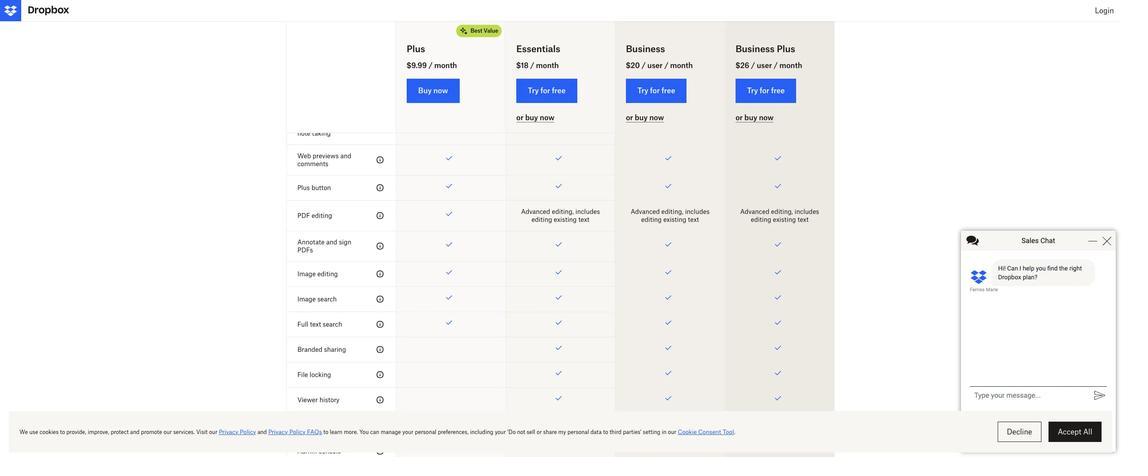 Task type: describe. For each thing, give the bounding box(es) containing it.
productivity and sharing tools
[[298, 9, 427, 20]]

3 advanced editing, includes editing existing text from the left
[[741, 208, 820, 224]]

or buy now button for first "try for free" button
[[517, 113, 555, 122]]

or buy now for first "try for free" button
[[517, 113, 555, 122]]

6 / from the left
[[775, 61, 779, 70]]

online documents and note taking
[[298, 122, 364, 137]]

deliver
[[424, 39, 445, 47]]

business for business plus
[[736, 43, 775, 54]]

buy for the or buy now button related to 2nd "try for free" button from left
[[636, 113, 648, 122]]

team management
[[298, 420, 381, 431]]

login link
[[1089, 0, 1122, 21]]

gb right 2
[[469, 39, 478, 47]]

$26 / user / month
[[736, 61, 803, 70]]

for for third "try for free" button from left
[[761, 86, 770, 95]]

gb inside "brand and deliver up to 250 gb"
[[776, 43, 785, 51]]

team
[[298, 420, 321, 431]]

annotate and sign pdfs
[[298, 239, 352, 254]]

or for first "try for free" button
[[517, 113, 524, 122]]

web previews and comments
[[298, 152, 352, 168]]

2 brand from the left
[[630, 36, 648, 43]]

viewer history
[[298, 397, 340, 404]]

locking
[[310, 371, 331, 379]]

1 vertical spatial search
[[323, 321, 342, 328]]

$26
[[736, 61, 750, 70]]

2 horizontal spatial plus
[[778, 43, 796, 54]]

1 advanced from the left
[[521, 208, 551, 216]]

free for 2nd "try for free" button from left
[[662, 86, 676, 95]]

pdfs
[[298, 247, 313, 254]]

2 month from the left
[[537, 61, 559, 70]]

0 vertical spatial search
[[318, 296, 337, 303]]

for for 2nd "try for free" button from left
[[651, 86, 661, 95]]

try for free for third "try for free" button from left
[[748, 86, 786, 95]]

brand and deliver up to 250 gb
[[739, 36, 821, 51]]

now for third "try for free" button from left
[[760, 113, 774, 122]]

user for $20
[[648, 61, 663, 70]]

3 month from the left
[[671, 61, 694, 70]]

try for first "try for free" button
[[528, 86, 539, 95]]

free for third "try for free" button from left
[[772, 86, 786, 95]]

pdf editing
[[298, 212, 332, 220]]

branded
[[298, 346, 323, 354]]

buy for first "try for free" button's the or buy now button
[[526, 113, 539, 122]]

not included image for viewer history
[[397, 388, 506, 413]]

try for 2nd "try for free" button from left
[[638, 86, 649, 95]]

now for 2nd "try for free" button from left
[[650, 113, 665, 122]]

2 brand and deliver up to 100 gb from the left
[[630, 36, 711, 51]]

pdf
[[298, 212, 310, 220]]

best value
[[471, 27, 499, 34]]

plus button
[[298, 184, 331, 192]]

3 try for free button from the left
[[736, 79, 797, 103]]

not included image for file locking
[[397, 363, 506, 388]]

buy for the or buy now button corresponding to third "try for free" button from left
[[745, 113, 758, 122]]

viewer
[[298, 397, 318, 404]]

standard image for web previews and comments
[[375, 155, 386, 166]]

2 existing from the left
[[664, 216, 687, 224]]

full text search
[[298, 321, 342, 328]]

2 deliver from the left
[[662, 36, 682, 43]]

button
[[312, 184, 331, 192]]

/ for $9.99
[[429, 61, 433, 70]]

/ for $18
[[531, 61, 535, 70]]

and up $20 / user / month
[[650, 36, 661, 43]]

3 advanced from the left
[[741, 208, 770, 216]]

taking
[[312, 130, 331, 137]]

1 brand from the left
[[520, 36, 538, 43]]

history
[[320, 397, 340, 404]]

and inside web previews and comments
[[341, 152, 352, 160]]

plus for plus button
[[298, 184, 310, 192]]

gb up $20 / user / month
[[666, 43, 675, 51]]

or buy now button for 2nd "try for free" button from left
[[627, 113, 665, 122]]



Task type: vqa. For each thing, say whether or not it's contained in the screenshot.
up
yes



Task type: locate. For each thing, give the bounding box(es) containing it.
1 existing from the left
[[554, 216, 577, 224]]

3 editing, from the left
[[772, 208, 794, 216]]

2 standard image from the top
[[375, 183, 386, 193]]

3 existing from the left
[[774, 216, 797, 224]]

2 image from the top
[[298, 296, 316, 303]]

user right $20
[[648, 61, 663, 70]]

for down '$26 / user / month'
[[761, 86, 770, 95]]

buy
[[419, 86, 432, 95]]

and up business plus
[[759, 36, 770, 43]]

1 horizontal spatial brand and deliver up to 100 gb
[[630, 36, 711, 51]]

free for first "try for free" button
[[553, 86, 566, 95]]

standard image
[[375, 124, 386, 135], [375, 183, 386, 193], [375, 294, 386, 305], [375, 370, 386, 381], [375, 395, 386, 406]]

existing
[[554, 216, 577, 224], [664, 216, 687, 224], [774, 216, 797, 224]]

and
[[352, 9, 369, 20], [540, 36, 551, 43], [650, 36, 661, 43], [759, 36, 770, 43], [353, 122, 364, 129], [341, 152, 352, 160], [327, 239, 338, 246]]

1 brand and deliver up to 100 gb from the left
[[520, 36, 602, 51]]

or buy now for 2nd "try for free" button from left
[[627, 113, 665, 122]]

image up full
[[298, 296, 316, 303]]

1 horizontal spatial try for free
[[638, 86, 676, 95]]

standard image for image editing
[[375, 269, 386, 280]]

2 horizontal spatial try
[[748, 86, 759, 95]]

0 horizontal spatial brand and deliver up to 100 gb
[[520, 36, 602, 51]]

login
[[1096, 6, 1115, 15]]

free
[[553, 86, 566, 95], [662, 86, 676, 95], [772, 86, 786, 95]]

1 horizontal spatial advanced editing, includes editing existing text
[[631, 208, 710, 224]]

$9.99 / month
[[407, 61, 458, 70]]

try for free
[[528, 86, 566, 95], [638, 86, 676, 95], [748, 86, 786, 95]]

3 free from the left
[[772, 86, 786, 95]]

1 horizontal spatial advanced
[[631, 208, 660, 216]]

try for free down $18 / month
[[528, 86, 566, 95]]

try for third "try for free" button from left
[[748, 86, 759, 95]]

search up branded sharing
[[323, 321, 342, 328]]

sign
[[339, 239, 352, 246]]

250
[[809, 36, 821, 43]]

2 advanced editing, includes editing existing text from the left
[[631, 208, 710, 224]]

1 horizontal spatial brand
[[630, 36, 648, 43]]

to inside "brand and deliver up to 250 gb"
[[802, 36, 808, 43]]

try for free button down $20 / user / month
[[627, 79, 687, 103]]

1 horizontal spatial or buy now button
[[627, 113, 665, 122]]

3 try from the left
[[748, 86, 759, 95]]

business for business
[[627, 43, 666, 54]]

0 horizontal spatial advanced
[[521, 208, 551, 216]]

standard image for file locking
[[375, 370, 386, 381]]

2 horizontal spatial for
[[761, 86, 770, 95]]

/ for $20
[[642, 61, 646, 70]]

brand up business plus
[[739, 36, 757, 43]]

100
[[591, 36, 602, 43], [700, 36, 711, 43]]

1 try for free from the left
[[528, 86, 566, 95]]

brand and deliver up to 100 gb up $20 / user / month
[[630, 36, 711, 51]]

3 buy from the left
[[745, 113, 758, 122]]

and right "productivity"
[[352, 9, 369, 20]]

0 horizontal spatial sharing
[[324, 346, 346, 354]]

not included image for branded sharing
[[397, 338, 506, 362]]

/
[[429, 61, 433, 70], [531, 61, 535, 70], [642, 61, 646, 70], [665, 61, 669, 70], [752, 61, 756, 70], [775, 61, 779, 70]]

1 business from the left
[[627, 43, 666, 54]]

2 horizontal spatial advanced editing, includes editing existing text
[[741, 208, 820, 224]]

branded sharing
[[298, 346, 346, 354]]

now
[[434, 86, 449, 95], [540, 113, 555, 122], [650, 113, 665, 122], [760, 113, 774, 122]]

buy
[[526, 113, 539, 122], [636, 113, 648, 122], [745, 113, 758, 122]]

free down '$26 / user / month'
[[772, 86, 786, 95]]

2 user from the left
[[758, 61, 773, 70]]

and inside online documents and note taking
[[353, 122, 364, 129]]

0 horizontal spatial or buy now
[[517, 113, 555, 122]]

or buy now
[[517, 113, 555, 122], [627, 113, 665, 122], [736, 113, 774, 122]]

text
[[579, 216, 590, 224], [689, 216, 700, 224], [798, 216, 809, 224], [310, 321, 321, 328]]

3 standard image from the top
[[375, 294, 386, 305]]

2 try for free from the left
[[638, 86, 676, 95]]

standard image for annotate and sign pdfs
[[375, 241, 386, 252]]

1 horizontal spatial deliver
[[662, 36, 682, 43]]

1 includes from the left
[[576, 208, 600, 216]]

image editing
[[298, 270, 338, 278]]

brand up essentials
[[520, 36, 538, 43]]

3 standard image from the top
[[375, 241, 386, 252]]

1 horizontal spatial or buy now
[[627, 113, 665, 122]]

1 or buy now from the left
[[517, 113, 555, 122]]

0 horizontal spatial editing,
[[552, 208, 574, 216]]

0 horizontal spatial includes
[[576, 208, 600, 216]]

2 or from the left
[[627, 113, 634, 122]]

business plus
[[736, 43, 796, 54]]

$20 / user / month
[[627, 61, 694, 70]]

essentials
[[517, 43, 561, 54]]

1 try for free button from the left
[[517, 79, 578, 103]]

5 standard image from the top
[[375, 395, 386, 406]]

advanced editing, includes editing existing text
[[521, 208, 600, 224], [631, 208, 710, 224], [741, 208, 820, 224]]

standard image for plus button
[[375, 183, 386, 193]]

2 free from the left
[[662, 86, 676, 95]]

1 free from the left
[[553, 86, 566, 95]]

2 horizontal spatial or
[[736, 113, 744, 122]]

plus for plus
[[407, 43, 426, 54]]

2 buy from the left
[[636, 113, 648, 122]]

1 or from the left
[[517, 113, 524, 122]]

2 business from the left
[[736, 43, 775, 54]]

2 horizontal spatial advanced
[[741, 208, 770, 216]]

0 horizontal spatial try
[[528, 86, 539, 95]]

2 100 from the left
[[700, 36, 711, 43]]

2 / from the left
[[531, 61, 535, 70]]

standard image for online documents and note taking
[[375, 124, 386, 135]]

1 try from the left
[[528, 86, 539, 95]]

1 vertical spatial sharing
[[324, 346, 346, 354]]

sharing
[[371, 9, 403, 20], [324, 346, 346, 354]]

3 try for free from the left
[[748, 86, 786, 95]]

2 advanced from the left
[[631, 208, 660, 216]]

$18 / month
[[517, 61, 559, 70]]

3 or buy now button from the left
[[736, 113, 774, 122]]

3 / from the left
[[642, 61, 646, 70]]

or
[[517, 113, 524, 122], [627, 113, 634, 122], [736, 113, 744, 122]]

deliver up to 2 gb
[[424, 39, 478, 47]]

plus
[[407, 43, 426, 54], [778, 43, 796, 54], [298, 184, 310, 192]]

0 horizontal spatial user
[[648, 61, 663, 70]]

and right documents
[[353, 122, 364, 129]]

and inside annotate and sign pdfs
[[327, 239, 338, 246]]

3 deliver from the left
[[772, 36, 791, 43]]

0 vertical spatial sharing
[[371, 9, 403, 20]]

1 horizontal spatial 100
[[700, 36, 711, 43]]

value
[[484, 27, 499, 34]]

standard image for pdf editing
[[375, 211, 386, 221]]

and left the 'sign'
[[327, 239, 338, 246]]

2 try for free button from the left
[[627, 79, 687, 103]]

3 for from the left
[[761, 86, 770, 95]]

best
[[471, 27, 483, 34]]

0 horizontal spatial for
[[541, 86, 551, 95]]

2 horizontal spatial buy
[[745, 113, 758, 122]]

try
[[528, 86, 539, 95], [638, 86, 649, 95], [748, 86, 759, 95]]

standard image for full text search
[[375, 320, 386, 330]]

for down $18 / month
[[541, 86, 551, 95]]

or for third "try for free" button from left
[[736, 113, 744, 122]]

2 or buy now button from the left
[[627, 113, 665, 122]]

2 editing, from the left
[[662, 208, 684, 216]]

1 horizontal spatial try for free button
[[627, 79, 687, 103]]

1 horizontal spatial business
[[736, 43, 775, 54]]

brand and deliver up to 100 gb up $18 / month
[[520, 36, 602, 51]]

1 or buy now button from the left
[[517, 113, 555, 122]]

1 standard image from the top
[[375, 124, 386, 135]]

free down $20 / user / month
[[662, 86, 676, 95]]

search up full text search
[[318, 296, 337, 303]]

2 horizontal spatial or buy now button
[[736, 113, 774, 122]]

2 try from the left
[[638, 86, 649, 95]]

standard image
[[375, 155, 386, 166], [375, 211, 386, 221], [375, 241, 386, 252], [375, 269, 386, 280], [375, 320, 386, 330], [375, 345, 386, 355]]

1 month from the left
[[435, 61, 458, 70]]

business up $26
[[736, 43, 775, 54]]

business
[[627, 43, 666, 54], [736, 43, 775, 54]]

or for 2nd "try for free" button from left
[[627, 113, 634, 122]]

note
[[298, 130, 311, 137]]

up
[[574, 36, 581, 43], [683, 36, 691, 43], [793, 36, 800, 43], [446, 39, 454, 47]]

1 vertical spatial image
[[298, 296, 316, 303]]

1 100 from the left
[[591, 36, 602, 43]]

4 month from the left
[[780, 61, 803, 70]]

productivity
[[298, 9, 350, 20]]

4 standard image from the top
[[375, 269, 386, 280]]

previews
[[313, 152, 339, 160]]

deliver up essentials
[[553, 36, 572, 43]]

month
[[435, 61, 458, 70], [537, 61, 559, 70], [671, 61, 694, 70], [780, 61, 803, 70]]

2 horizontal spatial deliver
[[772, 36, 791, 43]]

web
[[298, 152, 311, 160]]

1 buy from the left
[[526, 113, 539, 122]]

0 horizontal spatial 100
[[591, 36, 602, 43]]

and right the previews
[[341, 152, 352, 160]]

annotate
[[298, 239, 325, 246]]

deliver inside "brand and deliver up to 250 gb"
[[772, 36, 791, 43]]

0 horizontal spatial or buy now button
[[517, 113, 555, 122]]

and inside "brand and deliver up to 250 gb"
[[759, 36, 770, 43]]

2 or buy now from the left
[[627, 113, 665, 122]]

standard image for branded sharing
[[375, 345, 386, 355]]

3 or from the left
[[736, 113, 744, 122]]

1 image from the top
[[298, 270, 316, 278]]

deliver
[[553, 36, 572, 43], [662, 36, 682, 43], [772, 36, 791, 43]]

plus up the $9.99
[[407, 43, 426, 54]]

for down $20 / user / month
[[651, 86, 661, 95]]

file locking
[[298, 371, 331, 379]]

try for free button
[[517, 79, 578, 103], [627, 79, 687, 103], [736, 79, 797, 103]]

0 horizontal spatial plus
[[298, 184, 310, 192]]

or buy now button
[[517, 113, 555, 122], [627, 113, 665, 122], [736, 113, 774, 122]]

business up $20
[[627, 43, 666, 54]]

user
[[648, 61, 663, 70], [758, 61, 773, 70]]

brand up $20
[[630, 36, 648, 43]]

for
[[541, 86, 551, 95], [651, 86, 661, 95], [761, 86, 770, 95]]

1 horizontal spatial or
[[627, 113, 634, 122]]

buy now button
[[407, 79, 460, 103]]

gb up $18 / month
[[556, 43, 566, 51]]

standard image for viewer history
[[375, 395, 386, 406]]

0 vertical spatial image
[[298, 270, 316, 278]]

1 horizontal spatial editing,
[[662, 208, 684, 216]]

now inside button
[[434, 86, 449, 95]]

0 horizontal spatial try for free button
[[517, 79, 578, 103]]

or buy now button for third "try for free" button from left
[[736, 113, 774, 122]]

0 horizontal spatial deliver
[[553, 36, 572, 43]]

0 horizontal spatial existing
[[554, 216, 577, 224]]

3 includes from the left
[[795, 208, 820, 216]]

0 horizontal spatial advanced editing, includes editing existing text
[[521, 208, 600, 224]]

deliver up $20 / user / month
[[662, 36, 682, 43]]

try for free for 2nd "try for free" button from left
[[638, 86, 676, 95]]

sharing left tools
[[371, 9, 403, 20]]

2 horizontal spatial editing,
[[772, 208, 794, 216]]

full
[[298, 321, 309, 328]]

1 user from the left
[[648, 61, 663, 70]]

1 horizontal spatial includes
[[686, 208, 710, 216]]

0 horizontal spatial free
[[553, 86, 566, 95]]

editing
[[312, 212, 332, 220], [532, 216, 553, 224], [642, 216, 662, 224], [751, 216, 772, 224], [318, 270, 338, 278]]

try for free for first "try for free" button
[[528, 86, 566, 95]]

0 horizontal spatial or
[[517, 113, 524, 122]]

6 standard image from the top
[[375, 345, 386, 355]]

image for image search
[[298, 296, 316, 303]]

1 editing, from the left
[[552, 208, 574, 216]]

image
[[298, 270, 316, 278], [298, 296, 316, 303]]

1 / from the left
[[429, 61, 433, 70]]

1 horizontal spatial plus
[[407, 43, 426, 54]]

3 or buy now from the left
[[736, 113, 774, 122]]

1 horizontal spatial sharing
[[371, 9, 403, 20]]

2 horizontal spatial existing
[[774, 216, 797, 224]]

1 deliver from the left
[[553, 36, 572, 43]]

image down pdfs
[[298, 270, 316, 278]]

5 / from the left
[[752, 61, 756, 70]]

try down $18 / month
[[528, 86, 539, 95]]

2 horizontal spatial includes
[[795, 208, 820, 216]]

$20
[[627, 61, 641, 70]]

try for free button down $18 / month
[[517, 79, 578, 103]]

1 horizontal spatial existing
[[664, 216, 687, 224]]

2
[[463, 39, 467, 47]]

gb up '$26 / user / month'
[[776, 43, 785, 51]]

tools
[[406, 9, 427, 20]]

now for first "try for free" button
[[540, 113, 555, 122]]

1 for from the left
[[541, 86, 551, 95]]

try for free button down '$26 / user / month'
[[736, 79, 797, 103]]

$18
[[517, 61, 529, 70]]

2 horizontal spatial try for free
[[748, 86, 786, 95]]

try for free down '$26 / user / month'
[[748, 86, 786, 95]]

3 brand from the left
[[739, 36, 757, 43]]

2 horizontal spatial try for free button
[[736, 79, 797, 103]]

user down business plus
[[758, 61, 773, 70]]

try down $26
[[748, 86, 759, 95]]

and up essentials
[[540, 36, 551, 43]]

management
[[324, 420, 381, 431]]

user for $26
[[758, 61, 773, 70]]

image for image editing
[[298, 270, 316, 278]]

standard image for image search
[[375, 294, 386, 305]]

5 standard image from the top
[[375, 320, 386, 330]]

gb
[[469, 39, 478, 47], [556, 43, 566, 51], [666, 43, 675, 51], [776, 43, 785, 51]]

try for free down $20 / user / month
[[638, 86, 676, 95]]

2 for from the left
[[651, 86, 661, 95]]

0 horizontal spatial try for free
[[528, 86, 566, 95]]

editing,
[[552, 208, 574, 216], [662, 208, 684, 216], [772, 208, 794, 216]]

file
[[298, 371, 308, 379]]

includes
[[576, 208, 600, 216], [686, 208, 710, 216], [795, 208, 820, 216]]

buy now
[[419, 86, 449, 95]]

2 includes from the left
[[686, 208, 710, 216]]

online
[[298, 122, 317, 129]]

2 horizontal spatial or buy now
[[736, 113, 774, 122]]

2 horizontal spatial brand
[[739, 36, 757, 43]]

1 horizontal spatial free
[[662, 86, 676, 95]]

1 horizontal spatial for
[[651, 86, 661, 95]]

to
[[583, 36, 589, 43], [693, 36, 699, 43], [802, 36, 808, 43], [456, 39, 462, 47]]

try down $20
[[638, 86, 649, 95]]

1 advanced editing, includes editing existing text from the left
[[521, 208, 600, 224]]

for for first "try for free" button
[[541, 86, 551, 95]]

deliver up business plus
[[772, 36, 791, 43]]

image search
[[298, 296, 337, 303]]

plus up '$26 / user / month'
[[778, 43, 796, 54]]

/ for $26
[[752, 61, 756, 70]]

0 horizontal spatial business
[[627, 43, 666, 54]]

brand inside "brand and deliver up to 250 gb"
[[739, 36, 757, 43]]

1 standard image from the top
[[375, 155, 386, 166]]

4 standard image from the top
[[375, 370, 386, 381]]

plus left button
[[298, 184, 310, 192]]

1 horizontal spatial user
[[758, 61, 773, 70]]

not included image
[[397, 338, 506, 362], [397, 363, 506, 388], [397, 388, 506, 413], [397, 439, 506, 457], [506, 439, 616, 457]]

4 / from the left
[[665, 61, 669, 70]]

1 horizontal spatial try
[[638, 86, 649, 95]]

brand
[[520, 36, 538, 43], [630, 36, 648, 43], [739, 36, 757, 43]]

0 horizontal spatial brand
[[520, 36, 538, 43]]

sharing right 'branded' in the bottom left of the page
[[324, 346, 346, 354]]

$9.99
[[407, 61, 427, 70]]

2 horizontal spatial free
[[772, 86, 786, 95]]

documents
[[319, 122, 352, 129]]

or buy now for third "try for free" button from left
[[736, 113, 774, 122]]

0 horizontal spatial buy
[[526, 113, 539, 122]]

up inside "brand and deliver up to 250 gb"
[[793, 36, 800, 43]]

search
[[318, 296, 337, 303], [323, 321, 342, 328]]

2 standard image from the top
[[375, 211, 386, 221]]

1 horizontal spatial buy
[[636, 113, 648, 122]]

comments
[[298, 160, 329, 168]]

free down $18 / month
[[553, 86, 566, 95]]

brand and deliver up to 100 gb
[[520, 36, 602, 51], [630, 36, 711, 51]]

advanced
[[521, 208, 551, 216], [631, 208, 660, 216], [741, 208, 770, 216]]



